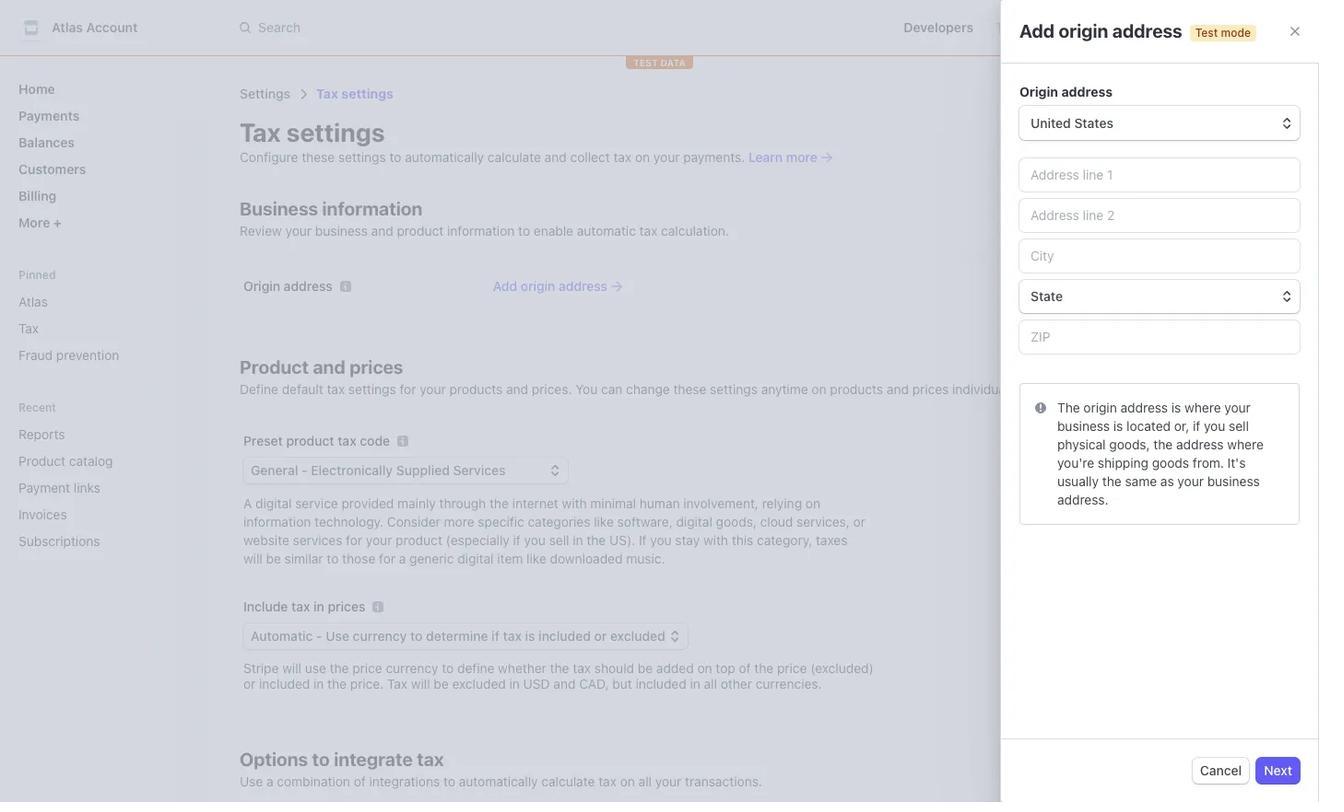 Task type: vqa. For each thing, say whether or not it's contained in the screenshot.
payment page
no



Task type: locate. For each thing, give the bounding box(es) containing it.
origin inside button
[[521, 278, 555, 294]]

is up the or,
[[1172, 400, 1181, 416]]

with left this
[[703, 533, 728, 548]]

tax settings right settings
[[316, 86, 394, 101]]

0 horizontal spatial be
[[266, 551, 281, 567]]

data
[[660, 57, 686, 68]]

be inside a digital service provided mainly through the internet with minimal human involvement, relying on information technology. consider more specific categories like software, digital goods, cloud services, or website services for your product (especially if you sell in the us). if you stay with this category, taxes will be similar to those for a generic digital item like downloaded music.
[[266, 551, 281, 567]]

1 horizontal spatial sell
[[1229, 419, 1249, 435]]

1 vertical spatial all
[[638, 774, 652, 790]]

0 vertical spatial origin
[[1020, 84, 1058, 100]]

1 vertical spatial where
[[1227, 437, 1264, 453]]

recent navigation links element
[[0, 400, 203, 557]]

add
[[1020, 20, 1055, 41], [493, 278, 517, 294]]

origin down review
[[243, 278, 280, 294]]

the
[[1154, 437, 1173, 453], [1102, 474, 1122, 490], [489, 496, 509, 512], [587, 533, 606, 548], [330, 661, 349, 677], [550, 661, 569, 677], [754, 661, 774, 677], [327, 677, 347, 692]]

or inside stripe will use the price currency to define whether the tax should be added on top of the price (excluded) or included in the price. tax will be excluded in usd and cad, but included in all other currencies.
[[243, 677, 256, 692]]

test mode right developers
[[996, 19, 1059, 35]]

search
[[258, 19, 301, 35]]

1 horizontal spatial test
[[1195, 26, 1218, 40]]

tax inside stripe will use the price currency to define whether the tax should be added on top of the price (excluded) or included in the price. tax will be excluded in usd and cad, but included in all other currencies.
[[573, 661, 591, 677]]

same
[[1125, 474, 1157, 490]]

these right configure at the top of page
[[302, 149, 335, 165]]

your inside product and prices define default tax settings for your products and prices. you can change these settings anytime on products and prices individually.
[[420, 382, 446, 397]]

recent element
[[0, 419, 203, 557]]

0 horizontal spatial included
[[259, 677, 310, 692]]

test right notifications icon on the right of page
[[1195, 26, 1218, 40]]

digital down (especially
[[457, 551, 494, 567]]

stripe
[[243, 661, 279, 677]]

integrate
[[334, 749, 413, 771]]

of
[[739, 661, 751, 677], [354, 774, 366, 790]]

1 vertical spatial with
[[703, 533, 728, 548]]

us).
[[609, 533, 635, 548]]

1 vertical spatial prices
[[912, 382, 949, 397]]

fraud prevention
[[18, 348, 119, 363]]

0 vertical spatial product
[[397, 223, 444, 239]]

billing link
[[11, 181, 188, 211]]

products left prices.
[[449, 382, 503, 397]]

you right if
[[650, 533, 672, 548]]

1 vertical spatial origin address
[[243, 278, 332, 294]]

pinned element
[[11, 287, 188, 371]]

included
[[259, 677, 310, 692], [636, 677, 686, 692]]

will left the use
[[282, 661, 301, 677]]

it's
[[1228, 456, 1246, 471]]

on inside a digital service provided mainly through the internet with minimal human involvement, relying on information technology. consider more specific categories like software, digital goods, cloud services, or website services for your product (especially if you sell in the us). if you stay with this category, taxes will be similar to those for a generic digital item like downloaded music.
[[806, 496, 820, 512]]

add inside the add origin address button
[[493, 278, 517, 294]]

0 horizontal spatial sell
[[549, 533, 569, 548]]

origin
[[1059, 20, 1108, 41], [521, 278, 555, 294], [1084, 400, 1117, 416]]

product
[[240, 357, 309, 378], [18, 454, 66, 469]]

of inside stripe will use the price currency to define whether the tax should be added on top of the price (excluded) or included in the price. tax will be excluded in usd and cad, but included in all other currencies.
[[739, 661, 751, 677]]

tax up fraud
[[18, 321, 39, 336]]

will down website on the left of page
[[243, 551, 263, 567]]

states
[[1074, 116, 1113, 131]]

tax right price. at bottom
[[387, 677, 408, 692]]

0 vertical spatial a
[[399, 551, 406, 567]]

tax settings
[[316, 86, 394, 101], [240, 117, 385, 147]]

price left (excluded)
[[777, 661, 807, 677]]

goods, up the shipping on the bottom right
[[1109, 437, 1150, 453]]

or right services,
[[853, 514, 866, 530]]

account
[[86, 19, 138, 35]]

sell inside the origin address is where your business is located or, if you sell physical goods, the address where you're shipping goods from. it's usually the same as your business address.
[[1229, 419, 1249, 435]]

business down it's
[[1207, 474, 1260, 490]]

next button
[[1257, 759, 1300, 784]]

0 horizontal spatial price
[[352, 661, 382, 677]]

atlas inside pinned element
[[18, 294, 48, 310]]

mode
[[1025, 19, 1059, 35], [1221, 26, 1251, 40]]

tax settings up configure at the top of page
[[240, 117, 385, 147]]

1 vertical spatial sell
[[549, 533, 569, 548]]

0 vertical spatial if
[[1193, 419, 1200, 435]]

payments
[[18, 108, 80, 124]]

Address line 2 text field
[[1020, 199, 1300, 233]]

atlas inside button
[[52, 19, 83, 35]]

a
[[399, 551, 406, 567], [266, 774, 273, 790]]

2 horizontal spatial for
[[400, 382, 416, 397]]

of right top
[[739, 661, 751, 677]]

learn more link
[[749, 148, 832, 167]]

City text field
[[1020, 240, 1300, 273]]

1 horizontal spatial of
[[739, 661, 751, 677]]

product and prices define default tax settings for your products and prices. you can change these settings anytime on products and prices individually.
[[240, 357, 1022, 397]]

included up options
[[259, 677, 310, 692]]

more button
[[11, 207, 188, 238]]

1 horizontal spatial add origin address
[[1020, 20, 1182, 41]]

sell up it's
[[1229, 419, 1249, 435]]

human
[[640, 496, 680, 512]]

1 vertical spatial origin
[[521, 278, 555, 294]]

atlas left the account
[[52, 19, 83, 35]]

you right the or,
[[1204, 419, 1225, 435]]

1 horizontal spatial goods,
[[1109, 437, 1150, 453]]

top
[[716, 661, 735, 677]]

0 horizontal spatial information
[[243, 514, 311, 530]]

with up categories
[[562, 496, 587, 512]]

prices down those
[[328, 599, 365, 615]]

technology.
[[314, 514, 384, 530]]

customers link
[[11, 154, 188, 184]]

1 vertical spatial is
[[1113, 419, 1123, 435]]

2 vertical spatial product
[[396, 533, 442, 548]]

cloud
[[760, 514, 793, 530]]

for inside product and prices define default tax settings for your products and prices. you can change these settings anytime on products and prices individually.
[[400, 382, 416, 397]]

1 horizontal spatial digital
[[457, 551, 494, 567]]

1 horizontal spatial mode
[[1221, 26, 1251, 40]]

learn
[[749, 149, 783, 165]]

your inside options to integrate tax use a combination of integrations to automatically calculate tax on all your transactions.
[[655, 774, 681, 790]]

0 horizontal spatial all
[[638, 774, 652, 790]]

prices left individually.
[[912, 382, 949, 397]]

tax inside tax link
[[18, 321, 39, 336]]

from.
[[1193, 456, 1224, 471]]

0 horizontal spatial digital
[[255, 496, 292, 512]]

information
[[322, 198, 423, 219], [447, 223, 515, 239], [243, 514, 311, 530]]

products right anytime
[[830, 382, 883, 397]]

you
[[575, 382, 598, 397]]

2 products from the left
[[830, 382, 883, 397]]

tax up configure at the top of page
[[240, 117, 281, 147]]

origin address up the united states at the right top of the page
[[1020, 84, 1113, 100]]

if up 'item'
[[513, 533, 521, 548]]

0 horizontal spatial origin address
[[243, 278, 332, 294]]

the
[[1057, 400, 1080, 416]]

you down categories
[[524, 533, 546, 548]]

recent
[[18, 401, 56, 415]]

sell down categories
[[549, 533, 569, 548]]

product inside product and prices define default tax settings for your products and prices. you can change these settings anytime on products and prices individually.
[[240, 357, 309, 378]]

0 vertical spatial for
[[400, 382, 416, 397]]

add origin address inside button
[[493, 278, 608, 294]]

0 vertical spatial of
[[739, 661, 751, 677]]

test mode right notifications icon on the right of page
[[1195, 26, 1251, 40]]

learn more
[[749, 149, 817, 165]]

like down minimal
[[594, 514, 614, 530]]

preset
[[243, 433, 283, 449]]

1 horizontal spatial products
[[830, 382, 883, 397]]

taxes
[[816, 533, 848, 548]]

2 horizontal spatial business
[[1207, 474, 1260, 490]]

1 vertical spatial origin
[[243, 278, 280, 294]]

1 horizontal spatial if
[[1193, 419, 1200, 435]]

0 vertical spatial all
[[704, 677, 717, 692]]

0 vertical spatial prices
[[350, 357, 403, 378]]

0 horizontal spatial add
[[493, 278, 517, 294]]

product up define
[[240, 357, 309, 378]]

if
[[1193, 419, 1200, 435], [513, 533, 521, 548]]

0 horizontal spatial of
[[354, 774, 366, 790]]

test
[[996, 19, 1021, 35], [1195, 26, 1218, 40]]

1 vertical spatial add
[[493, 278, 517, 294]]

1 vertical spatial business
[[1057, 419, 1110, 435]]

in up downloaded
[[573, 533, 583, 548]]

involvement,
[[683, 496, 759, 512]]

1 vertical spatial digital
[[676, 514, 712, 530]]

to inside business information review your business and product information to enable automatic tax calculation.
[[518, 223, 530, 239]]

if right the or,
[[1193, 419, 1200, 435]]

add origin address
[[1020, 20, 1182, 41], [493, 278, 608, 294]]

atlas down pinned
[[18, 294, 48, 310]]

goods, inside a digital service provided mainly through the internet with minimal human involvement, relying on information technology. consider more specific categories like software, digital goods, cloud services, or website services for your product (especially if you sell in the us). if you stay with this category, taxes will be similar to those for a generic digital item like downloaded music.
[[716, 514, 757, 530]]

origin right the
[[1084, 400, 1117, 416]]

payments link
[[11, 100, 188, 131]]

anytime
[[761, 382, 808, 397]]

1 vertical spatial information
[[447, 223, 515, 239]]

more inside a digital service provided mainly through the internet with minimal human involvement, relying on information technology. consider more specific categories like software, digital goods, cloud services, or website services for your product (especially if you sell in the us). if you stay with this category, taxes will be similar to those for a generic digital item like downloaded music.
[[444, 514, 474, 530]]

1 vertical spatial a
[[266, 774, 273, 790]]

origin left notifications icon on the right of page
[[1059, 20, 1108, 41]]

1 vertical spatial more
[[444, 514, 474, 530]]

calculation.
[[661, 223, 729, 239]]

in
[[573, 533, 583, 548], [314, 599, 324, 615], [313, 677, 324, 692], [509, 677, 520, 692], [690, 677, 700, 692]]

test right developers
[[996, 19, 1021, 35]]

developers
[[904, 19, 973, 35]]

more down through
[[444, 514, 474, 530]]

1 horizontal spatial information
[[322, 198, 423, 219]]

all left 'other'
[[704, 677, 717, 692]]

2 horizontal spatial digital
[[676, 514, 712, 530]]

0 horizontal spatial a
[[266, 774, 273, 790]]

goods, up this
[[716, 514, 757, 530]]

2 vertical spatial business
[[1207, 474, 1260, 490]]

1 vertical spatial product
[[18, 454, 66, 469]]

2 horizontal spatial will
[[411, 677, 430, 692]]

digital right a
[[255, 496, 292, 512]]

1 horizontal spatial these
[[673, 382, 706, 397]]

0 horizontal spatial or
[[243, 677, 256, 692]]

a inside a digital service provided mainly through the internet with minimal human involvement, relying on information technology. consider more specific categories like software, digital goods, cloud services, or website services for your product (especially if you sell in the us). if you stay with this category, taxes will be similar to those for a generic digital item like downloaded music.
[[399, 551, 406, 567]]

0 horizontal spatial calculate
[[488, 149, 541, 165]]

a left generic
[[399, 551, 406, 567]]

0 vertical spatial business
[[315, 223, 368, 239]]

1 vertical spatial goods,
[[716, 514, 757, 530]]

of down integrate
[[354, 774, 366, 790]]

more right 'learn'
[[786, 149, 817, 165]]

0 horizontal spatial if
[[513, 533, 521, 548]]

1 vertical spatial automatically
[[459, 774, 538, 790]]

0 vertical spatial is
[[1172, 400, 1181, 416]]

all inside stripe will use the price currency to define whether the tax should be added on top of the price (excluded) or included in the price. tax will be excluded in usd and cad, but included in all other currencies.
[[704, 677, 717, 692]]

or
[[853, 514, 866, 530], [243, 677, 256, 692]]

in down similar
[[314, 599, 324, 615]]

or left the use
[[243, 677, 256, 692]]

tax
[[316, 86, 338, 101], [240, 117, 281, 147], [18, 321, 39, 336], [387, 677, 408, 692]]

price
[[352, 661, 382, 677], [777, 661, 807, 677]]

a right use
[[266, 774, 273, 790]]

all left transactions.
[[638, 774, 652, 790]]

0 vertical spatial more
[[786, 149, 817, 165]]

notifications image
[[1150, 20, 1164, 35]]

like right 'item'
[[527, 551, 546, 567]]

1 vertical spatial of
[[354, 774, 366, 790]]

business up the physical
[[1057, 419, 1110, 435]]

0 vertical spatial or
[[853, 514, 866, 530]]

0 vertical spatial product
[[240, 357, 309, 378]]

on inside stripe will use the price currency to define whether the tax should be added on top of the price (excluded) or included in the price. tax will be excluded in usd and cad, but included in all other currencies.
[[697, 661, 712, 677]]

2 price from the left
[[777, 661, 807, 677]]

1 horizontal spatial you
[[650, 533, 672, 548]]

with
[[562, 496, 587, 512], [703, 533, 728, 548]]

as
[[1160, 474, 1174, 490]]

you
[[1204, 419, 1225, 435], [524, 533, 546, 548], [650, 533, 672, 548]]

through
[[439, 496, 486, 512]]

price left currency
[[352, 661, 382, 677]]

0 horizontal spatial products
[[449, 382, 503, 397]]

sell inside a digital service provided mainly through the internet with minimal human involvement, relying on information technology. consider more specific categories like software, digital goods, cloud services, or website services for your product (especially if you sell in the us). if you stay with this category, taxes will be similar to those for a generic digital item like downloaded music.
[[549, 533, 569, 548]]

these
[[302, 149, 335, 165], [673, 382, 706, 397]]

1 vertical spatial atlas
[[18, 294, 48, 310]]

these right change
[[673, 382, 706, 397]]

1 horizontal spatial calculate
[[542, 774, 595, 790]]

provided
[[342, 496, 394, 512]]

developers link
[[896, 13, 981, 42]]

0 horizontal spatial add origin address
[[493, 278, 608, 294]]

origin up united
[[1020, 84, 1058, 100]]

1 vertical spatial like
[[527, 551, 546, 567]]

be down website on the left of page
[[266, 551, 281, 567]]

reports
[[18, 427, 65, 442]]

atlas link
[[11, 287, 188, 317]]

2 vertical spatial origin
[[1084, 400, 1117, 416]]

1 vertical spatial calculate
[[542, 774, 595, 790]]

website
[[243, 533, 289, 548]]

relying
[[762, 496, 802, 512]]

business down business
[[315, 223, 368, 239]]

0 horizontal spatial goods,
[[716, 514, 757, 530]]

be left 'excluded'
[[434, 677, 449, 692]]

goods,
[[1109, 437, 1150, 453], [716, 514, 757, 530]]

test mode
[[996, 19, 1059, 35], [1195, 26, 1251, 40]]

1 horizontal spatial for
[[379, 551, 395, 567]]

stay
[[675, 533, 700, 548]]

1 horizontal spatial or
[[853, 514, 866, 530]]

digital up stay
[[676, 514, 712, 530]]

product inside recent "element"
[[18, 454, 66, 469]]

on
[[635, 149, 650, 165], [812, 382, 826, 397], [806, 496, 820, 512], [697, 661, 712, 677], [620, 774, 635, 790]]

product down reports
[[18, 454, 66, 469]]

where up the or,
[[1185, 400, 1221, 416]]

1 horizontal spatial where
[[1227, 437, 1264, 453]]

payment links link
[[11, 473, 162, 503]]

will right price. at bottom
[[411, 677, 430, 692]]

to inside stripe will use the price currency to define whether the tax should be added on top of the price (excluded) or included in the price. tax will be excluded in usd and cad, but included in all other currencies.
[[442, 661, 454, 677]]

located
[[1127, 419, 1171, 435]]

1 horizontal spatial atlas
[[52, 19, 83, 35]]

0 vertical spatial sell
[[1229, 419, 1249, 435]]

next
[[1264, 763, 1292, 779]]

sell
[[1229, 419, 1249, 435], [549, 533, 569, 548]]

your inside business information review your business and product information to enable automatic tax calculation.
[[285, 223, 312, 239]]

included right but at the left bottom of the page
[[636, 677, 686, 692]]

be right but at the left bottom of the page
[[638, 661, 653, 677]]

origin down enable on the left top of page
[[521, 278, 555, 294]]

in left top
[[690, 677, 700, 692]]

prices up code
[[350, 357, 403, 378]]

is left located
[[1113, 419, 1123, 435]]

united
[[1031, 116, 1071, 131]]

address inside button
[[559, 278, 608, 294]]

0 horizontal spatial business
[[315, 223, 368, 239]]

where up it's
[[1227, 437, 1264, 453]]

cancel button
[[1193, 759, 1249, 784]]

this
[[732, 533, 753, 548]]

more
[[786, 149, 817, 165], [444, 514, 474, 530]]

1 horizontal spatial a
[[399, 551, 406, 567]]

origin address down review
[[243, 278, 332, 294]]



Task type: describe. For each thing, give the bounding box(es) containing it.
1 horizontal spatial will
[[282, 661, 301, 677]]

code
[[360, 433, 390, 449]]

2 horizontal spatial information
[[447, 223, 515, 239]]

use
[[240, 774, 263, 790]]

currencies.
[[756, 677, 822, 692]]

goods
[[1152, 456, 1189, 471]]

if inside the origin address is where your business is located or, if you sell physical goods, the address where you're shipping goods from. it's usually the same as your business address.
[[1193, 419, 1200, 435]]

calculate inside options to integrate tax use a combination of integrations to automatically calculate tax on all your transactions.
[[542, 774, 595, 790]]

generic
[[409, 551, 454, 567]]

will inside a digital service provided mainly through the internet with minimal human involvement, relying on information technology. consider more specific categories like software, digital goods, cloud services, or website services for your product (especially if you sell in the us). if you stay with this category, taxes will be similar to those for a generic digital item like downloaded music.
[[243, 551, 263, 567]]

these inside product and prices define default tax settings for your products and prices. you can change these settings anytime on products and prices individually.
[[673, 382, 706, 397]]

core navigation links element
[[11, 74, 188, 238]]

on inside options to integrate tax use a combination of integrations to automatically calculate tax on all your transactions.
[[620, 774, 635, 790]]

tax inside product and prices define default tax settings for your products and prices. you can change these settings anytime on products and prices individually.
[[327, 382, 345, 397]]

integrations
[[369, 774, 440, 790]]

1 vertical spatial tax settings
[[240, 117, 385, 147]]

0 vertical spatial tax settings
[[316, 86, 394, 101]]

tax inside business information review your business and product information to enable automatic tax calculation.
[[639, 223, 658, 239]]

automatically inside options to integrate tax use a combination of integrations to automatically calculate tax on all your transactions.
[[459, 774, 538, 790]]

automatic
[[577, 223, 636, 239]]

0 vertical spatial these
[[302, 149, 335, 165]]

payment links
[[18, 480, 100, 496]]

other
[[721, 677, 752, 692]]

physical
[[1057, 437, 1106, 453]]

test
[[633, 57, 658, 68]]

to inside a digital service provided mainly through the internet with minimal human involvement, relying on information technology. consider more specific categories like software, digital goods, cloud services, or website services for your product (especially if you sell in the us). if you stay with this category, taxes will be similar to those for a generic digital item like downloaded music.
[[327, 551, 339, 567]]

and inside business information review your business and product information to enable automatic tax calculation.
[[371, 223, 393, 239]]

1 horizontal spatial origin address
[[1020, 84, 1113, 100]]

0 horizontal spatial for
[[346, 533, 362, 548]]

should
[[594, 661, 634, 677]]

product for and
[[240, 357, 309, 378]]

review
[[240, 223, 282, 239]]

0 vertical spatial origin
[[1059, 20, 1108, 41]]

product catalog
[[18, 454, 113, 469]]

transactions.
[[685, 774, 762, 790]]

1 horizontal spatial more
[[786, 149, 817, 165]]

0 vertical spatial add origin address
[[1020, 20, 1182, 41]]

minimal
[[590, 496, 636, 512]]

in left price. at bottom
[[313, 677, 324, 692]]

similar
[[285, 551, 323, 567]]

your inside a digital service provided mainly through the internet with minimal human involvement, relying on information technology. consider more specific categories like software, digital goods, cloud services, or website services for your product (especially if you sell in the us). if you stay with this category, taxes will be similar to those for a generic digital item like downloaded music.
[[366, 533, 392, 548]]

1 horizontal spatial with
[[703, 533, 728, 548]]

0 horizontal spatial test
[[996, 19, 1021, 35]]

the origin address is where your business is located or, if you sell physical goods, the address where you're shipping goods from. it's usually the same as your business address.
[[1057, 400, 1264, 508]]

service
[[295, 496, 338, 512]]

payments.
[[683, 149, 745, 165]]

downloaded
[[550, 551, 623, 567]]

balances link
[[11, 127, 188, 158]]

services
[[293, 533, 342, 548]]

configure
[[240, 149, 298, 165]]

1 horizontal spatial origin
[[1020, 84, 1058, 100]]

0 vertical spatial where
[[1185, 400, 1221, 416]]

business information review your business and product information to enable automatic tax calculation.
[[240, 198, 729, 239]]

excluded
[[452, 677, 506, 692]]

information inside a digital service provided mainly through the internet with minimal human involvement, relying on information technology. consider more specific categories like software, digital goods, cloud services, or website services for your product (especially if you sell in the us). if you stay with this category, taxes will be similar to those for a generic digital item like downloaded music.
[[243, 514, 311, 530]]

1 horizontal spatial test mode
[[1195, 26, 1251, 40]]

tax right settings
[[316, 86, 338, 101]]

product inside a digital service provided mainly through the internet with minimal human involvement, relying on information technology. consider more specific categories like software, digital goods, cloud services, or website services for your product (especially if you sell in the us). if you stay with this category, taxes will be similar to those for a generic digital item like downloaded music.
[[396, 533, 442, 548]]

united states button
[[1020, 106, 1300, 140]]

whether
[[498, 661, 547, 677]]

business inside business information review your business and product information to enable automatic tax calculation.
[[315, 223, 368, 239]]

you're
[[1057, 456, 1094, 471]]

atlas for atlas
[[18, 294, 48, 310]]

reports link
[[11, 419, 162, 450]]

can
[[601, 382, 623, 397]]

services,
[[797, 514, 850, 530]]

2 vertical spatial prices
[[328, 599, 365, 615]]

1 included from the left
[[259, 677, 310, 692]]

change
[[626, 382, 670, 397]]

a inside options to integrate tax use a combination of integrations to automatically calculate tax on all your transactions.
[[266, 774, 273, 790]]

in left usd
[[509, 677, 520, 692]]

address.
[[1057, 493, 1109, 508]]

if inside a digital service provided mainly through the internet with minimal human involvement, relying on information technology. consider more specific categories like software, digital goods, cloud services, or website services for your product (especially if you sell in the us). if you stay with this category, taxes will be similar to those for a generic digital item like downloaded music.
[[513, 533, 521, 548]]

and inside stripe will use the price currency to define whether the tax should be added on top of the price (excluded) or included in the price. tax will be excluded in usd and cad, but included in all other currencies.
[[553, 677, 576, 692]]

origin inside the origin address is where your business is located or, if you sell physical goods, the address where you're shipping goods from. it's usually the same as your business address.
[[1084, 400, 1117, 416]]

0 horizontal spatial you
[[524, 533, 546, 548]]

individually.
[[952, 382, 1022, 397]]

atlas for atlas account
[[52, 19, 83, 35]]

consider
[[387, 514, 440, 530]]

1 horizontal spatial add
[[1020, 20, 1055, 41]]

if
[[639, 533, 647, 548]]

test data
[[633, 57, 686, 68]]

Search search field
[[229, 11, 749, 45]]

invoices link
[[11, 500, 162, 530]]

options to integrate tax use a combination of integrations to automatically calculate tax on all your transactions.
[[240, 749, 762, 790]]

in inside a digital service provided mainly through the internet with minimal human involvement, relying on information technology. consider more specific categories like software, digital goods, cloud services, or website services for your product (especially if you sell in the us). if you stay with this category, taxes will be similar to those for a generic digital item like downloaded music.
[[573, 533, 583, 548]]

product for catalog
[[18, 454, 66, 469]]

0 vertical spatial like
[[594, 514, 614, 530]]

those
[[342, 551, 375, 567]]

0 horizontal spatial test mode
[[996, 19, 1059, 35]]

1 products from the left
[[449, 382, 503, 397]]

on inside product and prices define default tax settings for your products and prices. you can change these settings anytime on products and prices individually.
[[812, 382, 826, 397]]

price.
[[350, 677, 384, 692]]

tax link
[[11, 313, 188, 344]]

subscriptions link
[[11, 526, 162, 557]]

fraud
[[18, 348, 53, 363]]

(excluded)
[[810, 661, 874, 677]]

enable
[[534, 223, 573, 239]]

include
[[243, 599, 288, 615]]

prices.
[[532, 382, 572, 397]]

product inside business information review your business and product information to enable automatic tax calculation.
[[397, 223, 444, 239]]

1 horizontal spatial be
[[434, 677, 449, 692]]

2 horizontal spatial be
[[638, 661, 653, 677]]

tax inside stripe will use the price currency to define whether the tax should be added on top of the price (excluded) or included in the price. tax will be excluded in usd and cad, but included in all other currencies.
[[387, 677, 408, 692]]

goods, inside the origin address is where your business is located or, if you sell physical goods, the address where you're shipping goods from. it's usually the same as your business address.
[[1109, 437, 1150, 453]]

1 horizontal spatial is
[[1172, 400, 1181, 416]]

1 price from the left
[[352, 661, 382, 677]]

2 vertical spatial for
[[379, 551, 395, 567]]

0 horizontal spatial mode
[[1025, 19, 1059, 35]]

of inside options to integrate tax use a combination of integrations to automatically calculate tax on all your transactions.
[[354, 774, 366, 790]]

1 horizontal spatial business
[[1057, 419, 1110, 435]]

1 vertical spatial product
[[286, 433, 334, 449]]

or inside a digital service provided mainly through the internet with minimal human involvement, relying on information technology. consider more specific categories like software, digital goods, cloud services, or website services for your product (especially if you sell in the us). if you stay with this category, taxes will be similar to those for a generic digital item like downloaded music.
[[853, 514, 866, 530]]

a digital service provided mainly through the internet with minimal human involvement, relying on information technology. consider more specific categories like software, digital goods, cloud services, or website services for your product (especially if you sell in the us). if you stay with this category, taxes will be similar to those for a generic digital item like downloaded music.
[[243, 496, 866, 567]]

you inside the origin address is where your business is located or, if you sell physical goods, the address where you're shipping goods from. it's usually the same as your business address.
[[1204, 419, 1225, 435]]

define
[[240, 382, 278, 397]]

prevention
[[56, 348, 119, 363]]

mainly
[[397, 496, 436, 512]]

ZIP text field
[[1020, 321, 1300, 354]]

business
[[240, 198, 318, 219]]

usd
[[523, 677, 550, 692]]

atlas account button
[[18, 15, 156, 41]]

Address line 1 text field
[[1020, 159, 1300, 192]]

but
[[612, 677, 632, 692]]

settings link
[[240, 86, 290, 101]]

0 vertical spatial information
[[322, 198, 423, 219]]

pinned
[[18, 268, 56, 282]]

cancel
[[1200, 763, 1242, 779]]

default
[[282, 382, 323, 397]]

music.
[[626, 551, 665, 567]]

2 included from the left
[[636, 677, 686, 692]]

(especially
[[446, 533, 510, 548]]

pinned navigation links element
[[11, 267, 188, 371]]

settings
[[240, 86, 290, 101]]

all inside options to integrate tax use a combination of integrations to automatically calculate tax on all your transactions.
[[638, 774, 652, 790]]

fraud prevention link
[[11, 340, 188, 371]]

0 horizontal spatial with
[[562, 496, 587, 512]]

united states
[[1031, 116, 1113, 131]]

0 vertical spatial automatically
[[405, 149, 484, 165]]

0 vertical spatial calculate
[[488, 149, 541, 165]]

home link
[[11, 74, 188, 104]]

cad,
[[579, 677, 609, 692]]

0 vertical spatial digital
[[255, 496, 292, 512]]

include tax in prices
[[243, 599, 365, 615]]

combination
[[277, 774, 350, 790]]

balances
[[18, 135, 75, 150]]

2 vertical spatial digital
[[457, 551, 494, 567]]

customers
[[18, 161, 86, 177]]

or,
[[1174, 419, 1189, 435]]

invoices
[[18, 507, 67, 523]]



